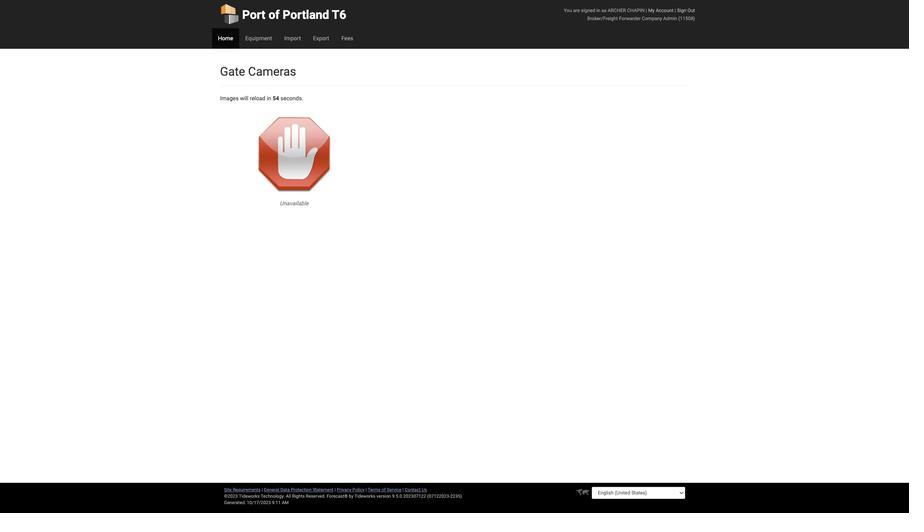 Task type: vqa. For each thing, say whether or not it's contained in the screenshot.
Technology.
yes



Task type: locate. For each thing, give the bounding box(es) containing it.
company
[[642, 16, 663, 21]]

by
[[349, 494, 354, 499]]

site
[[224, 487, 232, 493]]

of inside site requirements | general data protection statement | privacy policy | terms of service | contact us ©2023 tideworks technology. all rights reserved. forecast® by tideworks version 9.5.0.202307122 (07122023-2235) generated: 10/17/2023 9:11 am
[[382, 487, 386, 493]]

generated:
[[224, 500, 246, 506]]

statement
[[313, 487, 334, 493]]

you
[[564, 8, 572, 13]]

9:11
[[272, 500, 281, 506]]

in for reload
[[267, 95, 271, 102]]

privacy policy link
[[337, 487, 365, 493]]

(07122023-
[[427, 494, 451, 499]]

protection
[[291, 487, 312, 493]]

technology.
[[261, 494, 285, 499]]

0 horizontal spatial of
[[269, 8, 280, 22]]

export
[[313, 35, 329, 41]]

import
[[284, 35, 301, 41]]

archer
[[608, 8, 626, 13]]

in left 'as'
[[597, 8, 601, 13]]

unavailable image
[[220, 110, 369, 199]]

©2023 tideworks
[[224, 494, 260, 499]]

1 vertical spatial in
[[267, 95, 271, 102]]

in for signed
[[597, 8, 601, 13]]

in
[[597, 8, 601, 13], [267, 95, 271, 102]]

0 vertical spatial in
[[597, 8, 601, 13]]

t6
[[332, 8, 347, 22]]

sign out link
[[678, 8, 696, 13]]

you are signed in as archer chapin | my account | sign out broker/freight forwarder company admin (11508)
[[564, 8, 696, 21]]

0 horizontal spatial in
[[267, 95, 271, 102]]

1 horizontal spatial in
[[597, 8, 601, 13]]

1 horizontal spatial of
[[382, 487, 386, 493]]

port
[[242, 8, 266, 22]]

are
[[574, 8, 580, 13]]

2235)
[[451, 494, 462, 499]]

gate
[[220, 64, 245, 79]]

| left sign
[[675, 8, 676, 13]]

of up version at the bottom left of page
[[382, 487, 386, 493]]

in left 54
[[267, 95, 271, 102]]

fees
[[342, 35, 354, 41]]

general data protection statement link
[[264, 487, 334, 493]]

in inside "you are signed in as archer chapin | my account | sign out broker/freight forwarder company admin (11508)"
[[597, 8, 601, 13]]

reserved.
[[306, 494, 326, 499]]

import button
[[278, 28, 307, 48]]

site requirements link
[[224, 487, 261, 493]]

| up tideworks at the bottom left
[[366, 487, 367, 493]]

as
[[602, 8, 607, 13]]

home button
[[212, 28, 239, 48]]

|
[[646, 8, 647, 13], [675, 8, 676, 13], [262, 487, 263, 493], [335, 487, 336, 493], [366, 487, 367, 493], [403, 487, 404, 493]]

| up forecast®
[[335, 487, 336, 493]]

privacy
[[337, 487, 352, 493]]

unavailable
[[280, 200, 309, 207]]

1 vertical spatial of
[[382, 487, 386, 493]]

10/17/2023
[[247, 500, 271, 506]]

will
[[240, 95, 249, 102]]

0 vertical spatial of
[[269, 8, 280, 22]]

9.5.0.202307122
[[392, 494, 426, 499]]

tideworks
[[355, 494, 376, 499]]

54
[[273, 95, 279, 102]]

of right port
[[269, 8, 280, 22]]

general
[[264, 487, 279, 493]]

chapin
[[628, 8, 645, 13]]

images will reload in 54 seconds.
[[220, 95, 303, 102]]

of
[[269, 8, 280, 22], [382, 487, 386, 493]]

version
[[377, 494, 391, 499]]

equipment button
[[239, 28, 278, 48]]



Task type: describe. For each thing, give the bounding box(es) containing it.
account
[[656, 8, 674, 13]]

my account link
[[649, 8, 674, 13]]

equipment
[[245, 35, 272, 41]]

contact us link
[[405, 487, 427, 493]]

gate cameras
[[220, 64, 296, 79]]

sign
[[678, 8, 687, 13]]

export button
[[307, 28, 336, 48]]

us
[[422, 487, 427, 493]]

data
[[281, 487, 290, 493]]

port of portland t6
[[242, 8, 347, 22]]

cameras
[[248, 64, 296, 79]]

fees button
[[336, 28, 360, 48]]

service
[[387, 487, 402, 493]]

terms
[[368, 487, 381, 493]]

of inside port of portland t6 link
[[269, 8, 280, 22]]

(11508)
[[679, 16, 696, 21]]

all
[[286, 494, 291, 499]]

port of portland t6 link
[[220, 0, 347, 28]]

requirements
[[233, 487, 261, 493]]

| left my
[[646, 8, 647, 13]]

home
[[218, 35, 233, 41]]

out
[[688, 8, 696, 13]]

rights
[[292, 494, 305, 499]]

contact
[[405, 487, 421, 493]]

broker/freight
[[588, 16, 618, 21]]

reload
[[250, 95, 266, 102]]

site requirements | general data protection statement | privacy policy | terms of service | contact us ©2023 tideworks technology. all rights reserved. forecast® by tideworks version 9.5.0.202307122 (07122023-2235) generated: 10/17/2023 9:11 am
[[224, 487, 462, 506]]

seconds.
[[281, 95, 303, 102]]

my
[[649, 8, 655, 13]]

am
[[282, 500, 289, 506]]

| left general
[[262, 487, 263, 493]]

images
[[220, 95, 239, 102]]

| up 9.5.0.202307122
[[403, 487, 404, 493]]

terms of service link
[[368, 487, 402, 493]]

forwarder
[[619, 16, 641, 21]]

forecast®
[[327, 494, 348, 499]]

policy
[[353, 487, 365, 493]]

portland
[[283, 8, 329, 22]]

signed
[[581, 8, 596, 13]]

admin
[[664, 16, 678, 21]]



